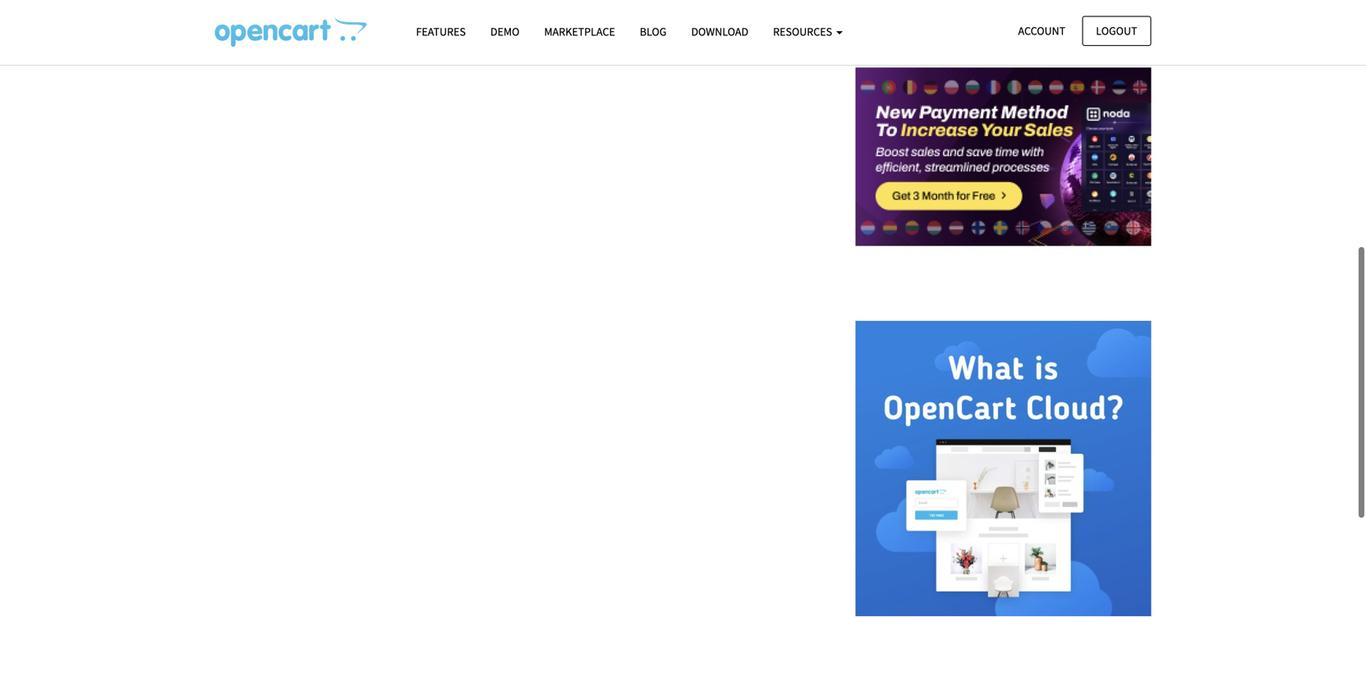 Task type: vqa. For each thing, say whether or not it's contained in the screenshot.
OpenCart - Advertising Image
no



Task type: locate. For each thing, give the bounding box(es) containing it.
resources link
[[761, 17, 855, 46]]

blog link
[[627, 17, 679, 46]]

logout link
[[1082, 16, 1151, 46]]

noda image
[[856, 9, 1151, 305]]

download
[[691, 24, 748, 39]]

logout
[[1096, 23, 1137, 38]]

demo link
[[478, 17, 532, 46]]

resources
[[773, 24, 835, 39]]

account pin image
[[215, 17, 367, 47]]



Task type: describe. For each thing, give the bounding box(es) containing it.
marketplace
[[544, 24, 615, 39]]

blog
[[640, 24, 667, 39]]

account
[[1018, 23, 1065, 38]]

account link
[[1004, 16, 1079, 46]]

features
[[416, 24, 466, 39]]

features link
[[404, 17, 478, 46]]

download link
[[679, 17, 761, 46]]

demo
[[490, 24, 520, 39]]

opencart cloud image
[[856, 321, 1151, 617]]

marketplace link
[[532, 17, 627, 46]]



